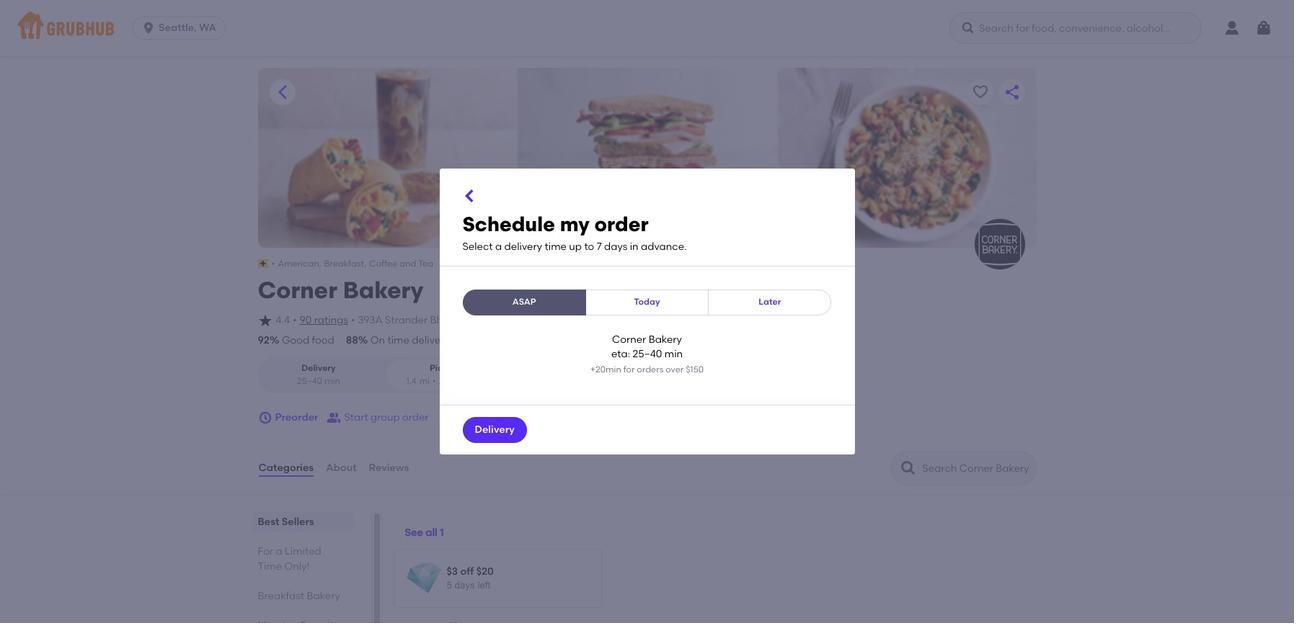 Task type: describe. For each thing, give the bounding box(es) containing it.
seattle,
[[159, 22, 197, 34]]

order for group
[[402, 412, 429, 424]]

seattle, wa
[[159, 22, 216, 34]]

about button
[[325, 443, 357, 495]]

svg image up schedule
[[461, 188, 479, 205]]

my
[[560, 212, 590, 237]]

svg image inside preorder button
[[258, 411, 272, 425]]

• left 393a
[[351, 314, 355, 327]]

5
[[447, 581, 452, 591]]

off
[[461, 566, 474, 578]]

order for my
[[595, 212, 649, 237]]

on time delivery
[[370, 335, 450, 347]]

a inside "for a limited time only!"
[[276, 546, 282, 558]]

see
[[405, 527, 423, 539]]

(206)
[[461, 314, 485, 327]]

american,
[[278, 259, 321, 269]]

breakfast,
[[324, 259, 366, 269]]

delivery for delivery
[[475, 424, 515, 436]]

min inside delivery 25–40 min
[[324, 376, 340, 386]]

select
[[463, 241, 493, 253]]

preorder
[[275, 412, 318, 424]]

Search Corner Bakery search field
[[921, 462, 1032, 476]]

delivery for delivery 25–40 min
[[302, 364, 336, 374]]

delivery button
[[463, 418, 527, 444]]

later
[[759, 297, 781, 307]]

reviews
[[369, 462, 409, 474]]

later button
[[708, 290, 832, 316]]

(206) 673-2955
[[461, 314, 532, 327]]

start
[[344, 412, 368, 424]]

wa
[[199, 22, 216, 34]]

in
[[630, 241, 639, 253]]

blvd
[[430, 314, 451, 327]]

• american, breakfast, coffee and tea • $$
[[272, 259, 455, 269]]

seattle, wa button
[[132, 17, 231, 40]]

corner for corner bakery eta: 25–40 min +20min for orders over $150
[[612, 334, 646, 346]]

over
[[666, 365, 684, 375]]

mi
[[419, 376, 430, 386]]

tea
[[418, 259, 434, 269]]

share icon image
[[1004, 84, 1021, 101]]

20–30
[[439, 376, 464, 386]]

1
[[440, 527, 444, 539]]

1 vertical spatial delivery
[[412, 335, 450, 347]]

good food
[[282, 335, 334, 347]]

corner for corner bakery
[[258, 276, 337, 305]]

breakfast
[[258, 591, 304, 603]]

asap button
[[463, 290, 586, 316]]

today
[[634, 297, 660, 307]]

min inside pickup 1.4 mi • 20–30 min
[[467, 376, 482, 386]]

days inside $3 off $20 5 days left
[[455, 581, 475, 591]]

• right subscription pass image
[[272, 259, 275, 269]]

bakery for corner bakery eta: 25–40 min +20min for orders over $150
[[649, 334, 682, 346]]

delivery inside schedule my order select a delivery time up to 7 days in advance.
[[504, 241, 542, 253]]

pickup 1.4 mi • 20–30 min
[[406, 364, 482, 386]]

best
[[258, 516, 279, 529]]

categories
[[259, 462, 314, 474]]

days inside schedule my order select a delivery time up to 7 days in advance.
[[604, 241, 628, 253]]

$20
[[476, 566, 494, 578]]

reviews button
[[368, 443, 410, 495]]

all
[[426, 527, 438, 539]]

min inside corner bakery eta: 25–40 min +20min for orders over $150
[[665, 349, 683, 361]]

start group order button
[[327, 405, 429, 431]]

limited
[[285, 546, 322, 558]]

corner bakery eta: 25–40 min +20min for orders over $150
[[591, 334, 704, 375]]

today button
[[585, 290, 709, 316]]

• 393a strander blvd
[[351, 314, 451, 327]]

option group containing delivery 25–40 min
[[258, 357, 505, 394]]

about
[[326, 462, 357, 474]]

breakfast bakery
[[258, 591, 340, 603]]

time
[[258, 561, 282, 573]]

4.4
[[276, 314, 290, 327]]

pickup
[[430, 364, 459, 374]]

92
[[258, 335, 270, 347]]

to
[[584, 241, 595, 253]]

orders
[[637, 365, 664, 375]]

on
[[370, 335, 385, 347]]

asap
[[513, 297, 536, 307]]



Task type: locate. For each thing, give the bounding box(es) containing it.
$3
[[447, 566, 458, 578]]

svg image inside seattle, wa button
[[141, 21, 156, 35]]

$$
[[446, 259, 455, 269]]

see all 1
[[405, 527, 444, 539]]

best sellers
[[258, 516, 314, 529]]

food
[[312, 335, 334, 347]]

bakery for breakfast bakery
[[307, 591, 340, 603]]

0 horizontal spatial svg image
[[258, 314, 272, 328]]

svg image
[[1256, 19, 1273, 37], [258, 314, 272, 328]]

strander
[[385, 314, 428, 327]]

0 vertical spatial order
[[595, 212, 649, 237]]

1 horizontal spatial 25–40
[[633, 349, 662, 361]]

main navigation navigation
[[0, 0, 1295, 56]]

0 horizontal spatial bakery
[[307, 591, 340, 603]]

393a
[[358, 314, 383, 327]]

2 horizontal spatial bakery
[[649, 334, 682, 346]]

0 vertical spatial corner
[[258, 276, 337, 305]]

a right for
[[276, 546, 282, 558]]

• inside pickup 1.4 mi • 20–30 min
[[433, 376, 436, 386]]

ratings
[[314, 314, 348, 327]]

88
[[346, 335, 358, 347]]

1 vertical spatial svg image
[[258, 314, 272, 328]]

1 vertical spatial bakery
[[649, 334, 682, 346]]

0 vertical spatial delivery
[[504, 241, 542, 253]]

save this restaurant button
[[967, 79, 993, 105]]

rewards image
[[406, 562, 441, 596]]

25–40 inside delivery 25–40 min
[[297, 376, 322, 386]]

subscription pass image
[[258, 260, 269, 268]]

for
[[258, 546, 273, 558]]

0 vertical spatial days
[[604, 241, 628, 253]]

days
[[604, 241, 628, 253], [455, 581, 475, 591]]

90
[[300, 314, 312, 327]]

min
[[665, 349, 683, 361], [324, 376, 340, 386], [467, 376, 482, 386]]

corner bakery
[[258, 276, 424, 305]]

preorder button
[[258, 405, 318, 431]]

a inside schedule my order select a delivery time up to 7 days in advance.
[[495, 241, 502, 253]]

corner
[[258, 276, 337, 305], [612, 334, 646, 346]]

2 horizontal spatial min
[[665, 349, 683, 361]]

delivery
[[302, 364, 336, 374], [475, 424, 515, 436]]

order inside schedule my order select a delivery time up to 7 days in advance.
[[595, 212, 649, 237]]

0 horizontal spatial min
[[324, 376, 340, 386]]

1 vertical spatial corner
[[612, 334, 646, 346]]

$3 off $20 5 days left
[[447, 566, 494, 591]]

delivery down schedule
[[504, 241, 542, 253]]

0 horizontal spatial days
[[455, 581, 475, 591]]

days down the off
[[455, 581, 475, 591]]

673-
[[488, 314, 509, 327]]

1 vertical spatial a
[[276, 546, 282, 558]]

min up over
[[665, 349, 683, 361]]

25–40
[[633, 349, 662, 361], [297, 376, 322, 386]]

good
[[282, 335, 309, 347]]

1 horizontal spatial time
[[545, 241, 567, 253]]

bakery for corner bakery
[[343, 276, 424, 305]]

sellers
[[282, 516, 314, 529]]

eta:
[[611, 349, 630, 361]]

25–40 up preorder
[[297, 376, 322, 386]]

0 horizontal spatial order
[[402, 412, 429, 424]]

search icon image
[[900, 460, 917, 477]]

0 horizontal spatial delivery
[[412, 335, 450, 347]]

1 horizontal spatial min
[[467, 376, 482, 386]]

start group order
[[344, 412, 429, 424]]

1 horizontal spatial delivery
[[475, 424, 515, 436]]

4.4 • 90 ratings
[[276, 314, 348, 327]]

corner down american,
[[258, 276, 337, 305]]

25–40 inside corner bakery eta: 25–40 min +20min for orders over $150
[[633, 349, 662, 361]]

delivery 25–40 min
[[297, 364, 340, 386]]

time left the up
[[545, 241, 567, 253]]

1 horizontal spatial days
[[604, 241, 628, 253]]

bakery down coffee
[[343, 276, 424, 305]]

1 vertical spatial delivery
[[475, 424, 515, 436]]

for a limited time only!
[[258, 546, 322, 573]]

1 vertical spatial order
[[402, 412, 429, 424]]

bakery down only!
[[307, 591, 340, 603]]

caret left icon image
[[274, 84, 291, 101]]

svg image left preorder
[[258, 411, 272, 425]]

0 vertical spatial 25–40
[[633, 349, 662, 361]]

$150
[[686, 365, 704, 375]]

1 vertical spatial 25–40
[[297, 376, 322, 386]]

•
[[272, 259, 275, 269], [439, 259, 443, 269], [293, 314, 297, 327], [351, 314, 355, 327], [433, 376, 436, 386]]

a right select
[[495, 241, 502, 253]]

• right "mi"
[[433, 376, 436, 386]]

advance.
[[641, 241, 687, 253]]

delivery
[[504, 241, 542, 253], [412, 335, 450, 347]]

left
[[478, 581, 491, 591]]

0 horizontal spatial corner
[[258, 276, 337, 305]]

delivery inside button
[[475, 424, 515, 436]]

svg image up 'save this restaurant' image
[[961, 21, 976, 35]]

1 horizontal spatial svg image
[[1256, 19, 1273, 37]]

1.4
[[406, 376, 417, 386]]

time down • 393a strander blvd
[[388, 335, 410, 347]]

for
[[624, 365, 635, 375]]

1 horizontal spatial corner
[[612, 334, 646, 346]]

order up in at the left of page
[[595, 212, 649, 237]]

0 vertical spatial bakery
[[343, 276, 424, 305]]

order right group
[[402, 412, 429, 424]]

2 vertical spatial bakery
[[307, 591, 340, 603]]

+20min
[[591, 365, 622, 375]]

schedule
[[463, 212, 555, 237]]

corner inside corner bakery eta: 25–40 min +20min for orders over $150
[[612, 334, 646, 346]]

25–40 up orders
[[633, 349, 662, 361]]

delivery inside delivery 25–40 min
[[302, 364, 336, 374]]

coffee
[[369, 259, 398, 269]]

time inside schedule my order select a delivery time up to 7 days in advance.
[[545, 241, 567, 253]]

bakery inside corner bakery eta: 25–40 min +20min for orders over $150
[[649, 334, 682, 346]]

up
[[569, 241, 582, 253]]

2955
[[509, 314, 532, 327]]

1 horizontal spatial bakery
[[343, 276, 424, 305]]

order
[[595, 212, 649, 237], [402, 412, 429, 424]]

1 horizontal spatial delivery
[[504, 241, 542, 253]]

• left $$
[[439, 259, 443, 269]]

svg image inside main navigation navigation
[[1256, 19, 1273, 37]]

option group
[[258, 357, 505, 394]]

order inside button
[[402, 412, 429, 424]]

1 vertical spatial days
[[455, 581, 475, 591]]

group
[[371, 412, 400, 424]]

min right "20–30"
[[467, 376, 482, 386]]

a
[[495, 241, 502, 253], [276, 546, 282, 558]]

see all 1 button
[[405, 521, 444, 547]]

0 vertical spatial time
[[545, 241, 567, 253]]

1 vertical spatial time
[[388, 335, 410, 347]]

categories button
[[258, 443, 315, 495]]

0 vertical spatial svg image
[[1256, 19, 1273, 37]]

only!
[[285, 561, 310, 573]]

bakery
[[343, 276, 424, 305], [649, 334, 682, 346], [307, 591, 340, 603]]

7
[[597, 241, 602, 253]]

days right 7
[[604, 241, 628, 253]]

• left "90"
[[293, 314, 297, 327]]

corner up eta:
[[612, 334, 646, 346]]

people icon image
[[327, 411, 341, 425]]

0 horizontal spatial delivery
[[302, 364, 336, 374]]

schedule my order select a delivery time up to 7 days in advance.
[[463, 212, 687, 253]]

1 horizontal spatial order
[[595, 212, 649, 237]]

save this restaurant image
[[972, 84, 989, 101]]

0 horizontal spatial time
[[388, 335, 410, 347]]

0 horizontal spatial a
[[276, 546, 282, 558]]

bakery up over
[[649, 334, 682, 346]]

0 vertical spatial a
[[495, 241, 502, 253]]

delivery down blvd
[[412, 335, 450, 347]]

min up people icon
[[324, 376, 340, 386]]

svg image
[[141, 21, 156, 35], [961, 21, 976, 35], [461, 188, 479, 205], [258, 411, 272, 425]]

1 horizontal spatial a
[[495, 241, 502, 253]]

0 horizontal spatial 25–40
[[297, 376, 322, 386]]

and
[[400, 259, 416, 269]]

0 vertical spatial delivery
[[302, 364, 336, 374]]

svg image left 'seattle,'
[[141, 21, 156, 35]]



Task type: vqa. For each thing, say whether or not it's contained in the screenshot.
Delivery button
yes



